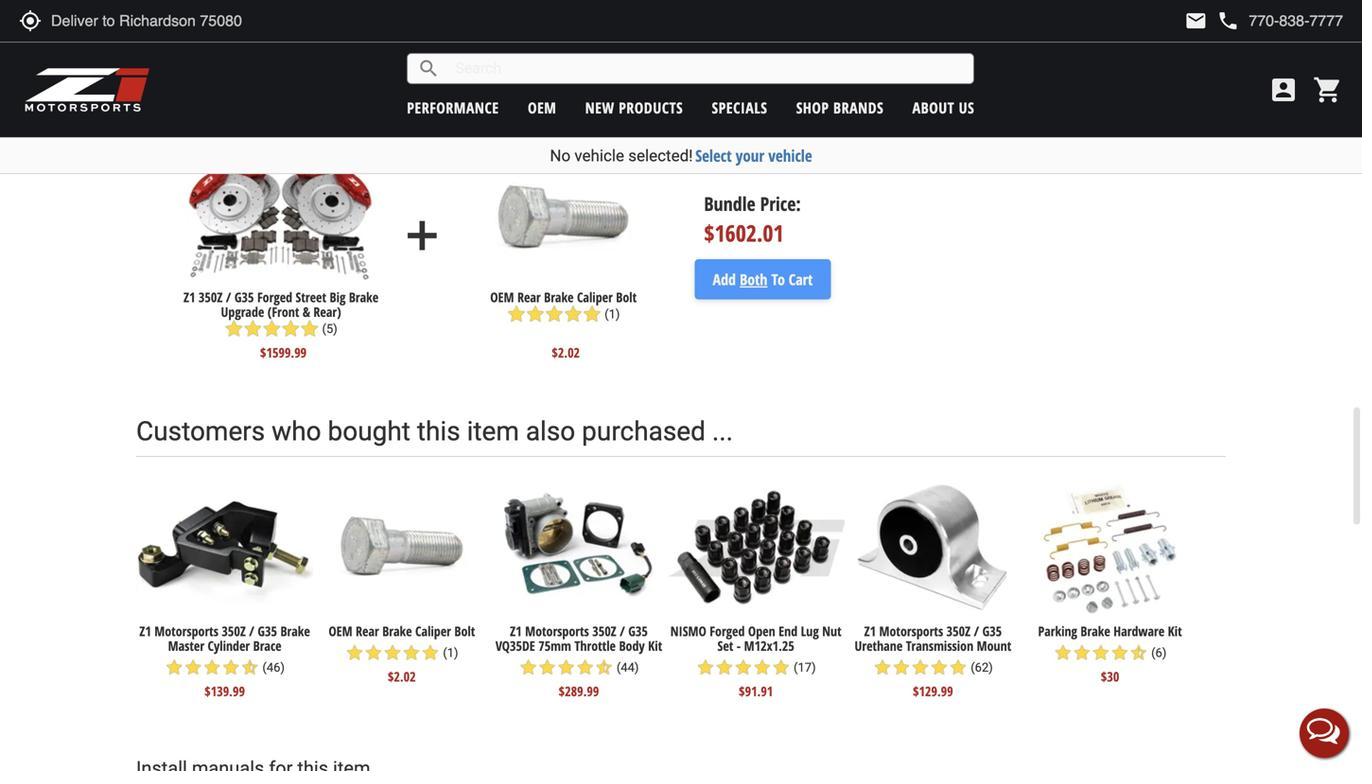 Task type: describe. For each thing, give the bounding box(es) containing it.
(1) for oem rear brake caliper bolt star star star star star (1) $2.02
[[443, 646, 458, 660]]

end
[[779, 622, 798, 640]]

add
[[399, 212, 446, 259]]

frequently
[[136, 45, 259, 76]]

select
[[695, 145, 732, 167]]

star_half inside the parking brake hardware kit star star star star star_half (6) $30
[[1129, 643, 1148, 662]]

vehicle inside no vehicle selected! select your vehicle
[[575, 146, 624, 165]]

star_half inside z1 motorsports 350z / g35 vq35de 75mm throttle body kit star star star star star_half (44) $289.99
[[595, 658, 614, 677]]

nut
[[822, 622, 842, 640]]

z1 for body
[[510, 622, 522, 640]]

350z for brace
[[222, 622, 246, 640]]

set
[[718, 637, 733, 655]]

bundle
[[704, 191, 756, 217]]

body
[[619, 637, 645, 655]]

motorsports for star
[[525, 622, 589, 640]]

kit inside z1 motorsports 350z / g35 vq35de 75mm throttle body kit star star star star star_half (44) $289.99
[[648, 637, 662, 655]]

mount
[[977, 637, 1012, 655]]

parking
[[1038, 622, 1078, 640]]

hardware
[[1114, 622, 1165, 640]]

350z for body
[[592, 622, 617, 640]]

new products link
[[585, 97, 683, 118]]

no
[[550, 146, 571, 165]]

bought
[[328, 416, 411, 447]]

transmission
[[906, 637, 974, 655]]

phone
[[1217, 9, 1240, 32]]

urethane
[[855, 637, 903, 655]]

g35 inside 'z1 350z / g35 forged street big brake upgrade (front & rear) star star star star star (5) $1599.99'
[[235, 288, 254, 306]]

oem for oem
[[528, 97, 557, 118]]

bolt for oem rear brake caliper bolt star star star star star (1) $2.02
[[454, 622, 475, 640]]

oem rear brake caliper bolt star star star star star (1) $2.02
[[329, 622, 475, 686]]

1 horizontal spatial vehicle
[[769, 145, 812, 167]]

z1 motorsports 350z / g35 brake master cylinder brace star star star star star_half (46) $139.99
[[139, 622, 310, 700]]

account_box
[[1269, 75, 1299, 105]]

z1 motorsports logo image
[[24, 66, 151, 114]]

upgrade
[[221, 303, 264, 321]]

shop brands link
[[796, 97, 884, 118]]

frequently bought together
[[136, 45, 461, 76]]

z1 for brace
[[139, 622, 151, 640]]

motorsports for star_half
[[154, 622, 219, 640]]

about
[[913, 97, 955, 118]]

customers
[[136, 416, 265, 447]]

street
[[296, 288, 326, 306]]

$289.99
[[559, 682, 599, 700]]

open
[[748, 622, 776, 640]]

(44)
[[617, 660, 639, 675]]

search
[[417, 57, 440, 80]]

z1 motorsports 350z / g35 urethane transmission mount star star star star star (62) $129.99
[[855, 622, 1012, 700]]

350z inside 'z1 350z / g35 forged street big brake upgrade (front & rear) star star star star star (5) $1599.99'
[[199, 288, 223, 306]]

$2.02 inside oem rear brake caliper bolt star star star star star (1) $2.02
[[388, 668, 416, 686]]

bolt for oem rear brake caliper bolt star star star star star (1)
[[616, 288, 637, 306]]

who
[[272, 416, 321, 447]]

(6)
[[1151, 646, 1167, 660]]

both
[[740, 269, 768, 289]]

mail
[[1185, 9, 1208, 32]]

vq35de
[[496, 637, 535, 655]]

shop
[[796, 97, 829, 118]]

z1 motorsports 350z / g35 vq35de 75mm throttle body kit star star star star star_half (44) $289.99
[[496, 622, 662, 700]]

your
[[736, 145, 765, 167]]

$30
[[1101, 668, 1120, 686]]

specials link
[[712, 97, 768, 118]]

us
[[959, 97, 975, 118]]

(17)
[[794, 660, 816, 675]]

/ for star
[[974, 622, 979, 640]]

(5)
[[322, 321, 338, 336]]

brake inside oem rear brake caliper bolt star star star star star (1) $2.02
[[382, 622, 412, 640]]

customers who bought this item also purchased ...
[[136, 416, 733, 447]]

brands
[[834, 97, 884, 118]]

shopping_cart link
[[1308, 75, 1343, 105]]

item
[[467, 416, 519, 447]]

together
[[356, 45, 461, 76]]

(1) for oem rear brake caliper bolt star star star star star (1)
[[605, 307, 620, 321]]

1 horizontal spatial $2.02
[[552, 343, 580, 361]]

cylinder
[[208, 637, 250, 655]]

caliper for oem rear brake caliper bolt star star star star star (1)
[[577, 288, 613, 306]]

big
[[330, 288, 346, 306]]

75mm
[[539, 637, 571, 655]]

parking brake hardware kit star star star star star_half (6) $30
[[1038, 622, 1182, 686]]

forged inside 'z1 350z / g35 forged street big brake upgrade (front & rear) star star star star star (5) $1599.99'
[[257, 288, 292, 306]]

$139.99
[[205, 682, 245, 700]]

-
[[737, 637, 741, 655]]

shopping_cart
[[1313, 75, 1343, 105]]



Task type: locate. For each thing, give the bounding box(es) containing it.
oem inside oem rear brake caliper bolt star star star star star (1) $2.02
[[329, 622, 353, 640]]

0 horizontal spatial (1)
[[443, 646, 458, 660]]

star_half left (6)
[[1129, 643, 1148, 662]]

motorsports up '$289.99'
[[525, 622, 589, 640]]

m12x1.25
[[744, 637, 795, 655]]

motorsports for (62)
[[879, 622, 943, 640]]

motorsports inside z1 motorsports 350z / g35 urethane transmission mount star star star star star (62) $129.99
[[879, 622, 943, 640]]

z1 left master
[[139, 622, 151, 640]]

z1 left the 'upgrade'
[[184, 288, 195, 306]]

star_half down throttle
[[595, 658, 614, 677]]

1 horizontal spatial bolt
[[616, 288, 637, 306]]

master
[[168, 637, 204, 655]]

forged inside nismo forged open end lug nut set - m12x1.25 star star star star star (17) $91.91
[[710, 622, 745, 640]]

350z left (front
[[199, 288, 223, 306]]

kit inside the parking brake hardware kit star star star star star_half (6) $30
[[1168, 622, 1182, 640]]

lug
[[801, 622, 819, 640]]

g35 for star
[[983, 622, 1002, 640]]

motorsports inside z1 motorsports 350z / g35 vq35de 75mm throttle body kit star star star star star_half (44) $289.99
[[525, 622, 589, 640]]

2 motorsports from the left
[[525, 622, 589, 640]]

350z inside z1 motorsports 350z / g35 vq35de 75mm throttle body kit star star star star star_half (44) $289.99
[[592, 622, 617, 640]]

forged
[[257, 288, 292, 306], [710, 622, 745, 640]]

0 vertical spatial $2.02
[[552, 343, 580, 361]]

kit right hardware
[[1168, 622, 1182, 640]]

0 horizontal spatial kit
[[648, 637, 662, 655]]

2 vertical spatial oem
[[329, 622, 353, 640]]

1 horizontal spatial (1)
[[605, 307, 620, 321]]

caliper inside the oem rear brake caliper bolt star star star star star (1)
[[577, 288, 613, 306]]

products
[[619, 97, 683, 118]]

...
[[712, 416, 733, 447]]

(1) inside the oem rear brake caliper bolt star star star star star (1)
[[605, 307, 620, 321]]

0 horizontal spatial vehicle
[[575, 146, 624, 165]]

1 horizontal spatial oem
[[490, 288, 514, 306]]

1 horizontal spatial kit
[[1168, 622, 1182, 640]]

$129.99
[[913, 682, 953, 700]]

z1
[[184, 288, 195, 306], [139, 622, 151, 640], [510, 622, 522, 640], [864, 622, 876, 640]]

bolt
[[616, 288, 637, 306], [454, 622, 475, 640]]

2 horizontal spatial oem
[[528, 97, 557, 118]]

/ inside 'z1 350z / g35 forged street big brake upgrade (front & rear) star star star star star (5) $1599.99'
[[226, 288, 231, 306]]

bolt inside the oem rear brake caliper bolt star star star star star (1)
[[616, 288, 637, 306]]

oem for oem rear brake caliper bolt star star star star star (1)
[[490, 288, 514, 306]]

(62)
[[971, 660, 993, 675]]

z1 inside z1 motorsports 350z / g35 urethane transmission mount star star star star star (62) $129.99
[[864, 622, 876, 640]]

1 vertical spatial (1)
[[443, 646, 458, 660]]

kit
[[1168, 622, 1182, 640], [648, 637, 662, 655]]

g35 for body
[[628, 622, 648, 640]]

rear for oem rear brake caliper bolt star star star star star (1)
[[517, 288, 541, 306]]

brace
[[253, 637, 282, 655]]

oem rear brake caliper bolt star star star star star (1)
[[490, 288, 637, 323]]

$1599.99
[[260, 343, 307, 361]]

(46)
[[262, 660, 285, 675]]

nismo
[[671, 622, 707, 640]]

also
[[526, 416, 575, 447]]

rear inside oem rear brake caliper bolt star star star star star (1) $2.02
[[356, 622, 379, 640]]

0 vertical spatial oem
[[528, 97, 557, 118]]

oem inside the oem rear brake caliper bolt star star star star star (1)
[[490, 288, 514, 306]]

brake inside 'z1 350z / g35 forged street big brake upgrade (front & rear) star star star star star (5) $1599.99'
[[349, 288, 379, 306]]

0 vertical spatial forged
[[257, 288, 292, 306]]

no vehicle selected! select your vehicle
[[550, 145, 812, 167]]

add both to cart
[[713, 269, 813, 289]]

g35 left (front
[[235, 288, 254, 306]]

purchased
[[582, 416, 706, 447]]

350z inside z1 motorsports 350z / g35 urethane transmission mount star star star star star (62) $129.99
[[947, 622, 971, 640]]

g35 up (62)
[[983, 622, 1002, 640]]

/ for brace
[[249, 622, 254, 640]]

my_location
[[19, 9, 42, 32]]

0 horizontal spatial caliper
[[415, 622, 451, 640]]

performance link
[[407, 97, 499, 118]]

z1 left 75mm
[[510, 622, 522, 640]]

bolt inside oem rear brake caliper bolt star star star star star (1) $2.02
[[454, 622, 475, 640]]

star_half left (46)
[[240, 658, 259, 677]]

(front
[[268, 303, 299, 321]]

brake inside z1 motorsports 350z / g35 brake master cylinder brace star star star star star_half (46) $139.99
[[280, 622, 310, 640]]

$2.02
[[552, 343, 580, 361], [388, 668, 416, 686]]

vehicle right your
[[769, 145, 812, 167]]

g35 up '(44)'
[[628, 622, 648, 640]]

z1 inside z1 motorsports 350z / g35 vq35de 75mm throttle body kit star star star star star_half (44) $289.99
[[510, 622, 522, 640]]

/ inside z1 motorsports 350z / g35 urethane transmission mount star star star star star (62) $129.99
[[974, 622, 979, 640]]

throttle
[[575, 637, 616, 655]]

z1 inside 'z1 350z / g35 forged street big brake upgrade (front & rear) star star star star star (5) $1599.99'
[[184, 288, 195, 306]]

/ inside z1 motorsports 350z / g35 vq35de 75mm throttle body kit star star star star star_half (44) $289.99
[[620, 622, 625, 640]]

phone link
[[1217, 9, 1343, 32]]

select your vehicle link
[[695, 145, 812, 167]]

g35
[[235, 288, 254, 306], [258, 622, 277, 640], [628, 622, 648, 640], [983, 622, 1002, 640]]

350z inside z1 motorsports 350z / g35 brake master cylinder brace star star star star star_half (46) $139.99
[[222, 622, 246, 640]]

nismo forged open end lug nut set - m12x1.25 star star star star star (17) $91.91
[[671, 622, 842, 700]]

1 vertical spatial bolt
[[454, 622, 475, 640]]

0 horizontal spatial bolt
[[454, 622, 475, 640]]

1 horizontal spatial forged
[[710, 622, 745, 640]]

1 motorsports from the left
[[154, 622, 219, 640]]

1 vertical spatial caliper
[[415, 622, 451, 640]]

bundle price: $1602.01
[[704, 191, 801, 248]]

rear)
[[314, 303, 341, 321]]

g35 inside z1 motorsports 350z / g35 brake master cylinder brace star star star star star_half (46) $139.99
[[258, 622, 277, 640]]

specials
[[712, 97, 768, 118]]

/ inside z1 motorsports 350z / g35 brake master cylinder brace star star star star star_half (46) $139.99
[[249, 622, 254, 640]]

bought
[[266, 45, 350, 76]]

0 vertical spatial rear
[[517, 288, 541, 306]]

z1 right nut
[[864, 622, 876, 640]]

350z left the brace
[[222, 622, 246, 640]]

1 vertical spatial oem
[[490, 288, 514, 306]]

0 horizontal spatial forged
[[257, 288, 292, 306]]

Search search field
[[440, 54, 974, 83]]

z1 for upgrade
[[184, 288, 195, 306]]

0 vertical spatial (1)
[[605, 307, 620, 321]]

price:
[[760, 191, 801, 217]]

1 horizontal spatial motorsports
[[525, 622, 589, 640]]

account_box link
[[1264, 75, 1304, 105]]

performance
[[407, 97, 499, 118]]

new products
[[585, 97, 683, 118]]

$91.91
[[739, 682, 773, 700]]

brake
[[349, 288, 379, 306], [544, 288, 574, 306], [280, 622, 310, 640], [382, 622, 412, 640], [1081, 622, 1111, 640]]

about us
[[913, 97, 975, 118]]

g35 up (46)
[[258, 622, 277, 640]]

0 horizontal spatial $2.02
[[388, 668, 416, 686]]

forged left &
[[257, 288, 292, 306]]

add
[[713, 269, 736, 289]]

about us link
[[913, 97, 975, 118]]

350z left the mount
[[947, 622, 971, 640]]

0 vertical spatial caliper
[[577, 288, 613, 306]]

this
[[417, 416, 460, 447]]

(1) inside oem rear brake caliper bolt star star star star star (1) $2.02
[[443, 646, 458, 660]]

2 horizontal spatial motorsports
[[879, 622, 943, 640]]

caliper for oem rear brake caliper bolt star star star star star (1) $2.02
[[415, 622, 451, 640]]

0 horizontal spatial oem
[[329, 622, 353, 640]]

0 horizontal spatial rear
[[356, 622, 379, 640]]

star_half
[[1129, 643, 1148, 662], [240, 658, 259, 677], [595, 658, 614, 677]]

0 vertical spatial bolt
[[616, 288, 637, 306]]

1 horizontal spatial star_half
[[595, 658, 614, 677]]

rear for oem rear brake caliper bolt star star star star star (1) $2.02
[[356, 622, 379, 640]]

rear inside the oem rear brake caliper bolt star star star star star (1)
[[517, 288, 541, 306]]

350z
[[199, 288, 223, 306], [222, 622, 246, 640], [592, 622, 617, 640], [947, 622, 971, 640]]

oem
[[528, 97, 557, 118], [490, 288, 514, 306], [329, 622, 353, 640]]

cart
[[789, 269, 813, 289]]

z1 350z / g35 forged street big brake upgrade (front & rear) star star star star star (5) $1599.99
[[184, 288, 379, 361]]

0 horizontal spatial star_half
[[240, 658, 259, 677]]

motorsports up $129.99
[[879, 622, 943, 640]]

(1)
[[605, 307, 620, 321], [443, 646, 458, 660]]

brake inside the parking brake hardware kit star star star star star_half (6) $30
[[1081, 622, 1111, 640]]

z1 for star
[[864, 622, 876, 640]]

350z left the body
[[592, 622, 617, 640]]

z1 inside z1 motorsports 350z / g35 brake master cylinder brace star star star star star_half (46) $139.99
[[139, 622, 151, 640]]

to
[[772, 269, 785, 289]]

$1602.01
[[704, 218, 784, 248]]

motorsports up $139.99
[[154, 622, 219, 640]]

oem link
[[528, 97, 557, 118]]

1 vertical spatial rear
[[356, 622, 379, 640]]

oem for oem rear brake caliper bolt star star star star star (1) $2.02
[[329, 622, 353, 640]]

new
[[585, 97, 615, 118]]

2 horizontal spatial star_half
[[1129, 643, 1148, 662]]

motorsports inside z1 motorsports 350z / g35 brake master cylinder brace star star star star star_half (46) $139.99
[[154, 622, 219, 640]]

1 vertical spatial forged
[[710, 622, 745, 640]]

g35 inside z1 motorsports 350z / g35 urethane transmission mount star star star star star (62) $129.99
[[983, 622, 1002, 640]]

/
[[226, 288, 231, 306], [249, 622, 254, 640], [620, 622, 625, 640], [974, 622, 979, 640]]

vehicle
[[769, 145, 812, 167], [575, 146, 624, 165]]

star_half inside z1 motorsports 350z / g35 brake master cylinder brace star star star star star_half (46) $139.99
[[240, 658, 259, 677]]

0 horizontal spatial motorsports
[[154, 622, 219, 640]]

brake inside the oem rear brake caliper bolt star star star star star (1)
[[544, 288, 574, 306]]

motorsports
[[154, 622, 219, 640], [525, 622, 589, 640], [879, 622, 943, 640]]

g35 inside z1 motorsports 350z / g35 vq35de 75mm throttle body kit star star star star star_half (44) $289.99
[[628, 622, 648, 640]]

350z for star
[[947, 622, 971, 640]]

forged left open
[[710, 622, 745, 640]]

1 horizontal spatial rear
[[517, 288, 541, 306]]

caliper inside oem rear brake caliper bolt star star star star star (1) $2.02
[[415, 622, 451, 640]]

1 horizontal spatial caliper
[[577, 288, 613, 306]]

selected!
[[628, 146, 693, 165]]

mail phone
[[1185, 9, 1240, 32]]

1 vertical spatial $2.02
[[388, 668, 416, 686]]

kit right the body
[[648, 637, 662, 655]]

g35 for brace
[[258, 622, 277, 640]]

/ for body
[[620, 622, 625, 640]]

3 motorsports from the left
[[879, 622, 943, 640]]

vehicle right "no"
[[575, 146, 624, 165]]

&
[[303, 303, 310, 321]]

shop brands
[[796, 97, 884, 118]]

rear
[[517, 288, 541, 306], [356, 622, 379, 640]]



Task type: vqa. For each thing, say whether or not it's contained in the screenshot.
topmost Custom-
no



